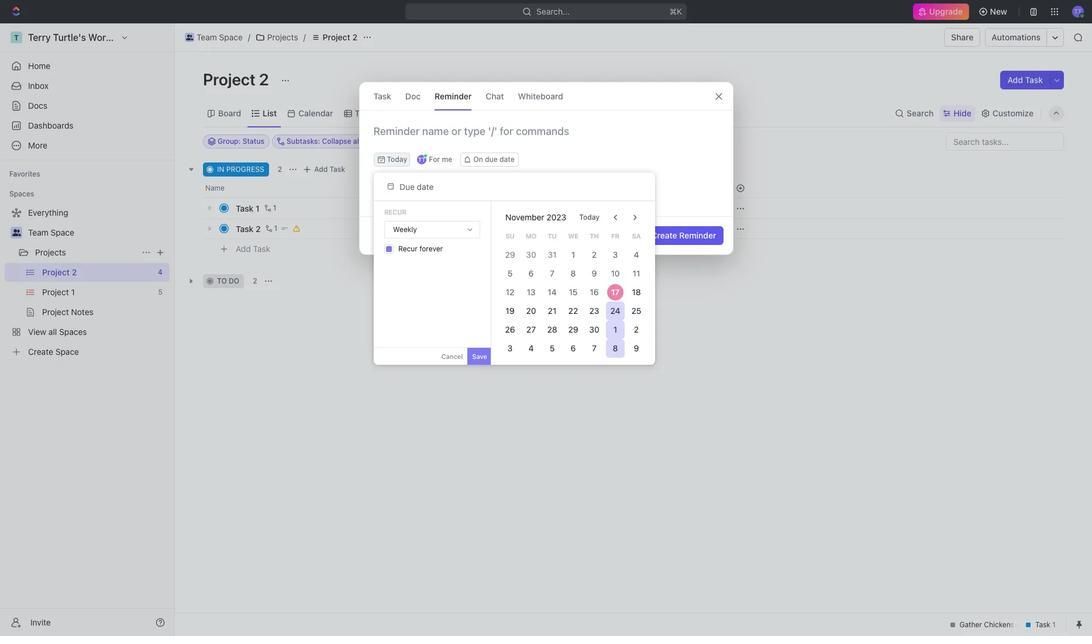 Task type: vqa. For each thing, say whether or not it's contained in the screenshot.


Task type: locate. For each thing, give the bounding box(es) containing it.
0 horizontal spatial 8
[[571, 269, 576, 279]]

add
[[1008, 75, 1023, 85], [314, 165, 328, 174], [236, 244, 251, 254]]

team right user group image
[[28, 228, 48, 238]]

automations button
[[986, 29, 1047, 46]]

tree inside the sidebar navigation
[[5, 204, 170, 362]]

1 horizontal spatial 8
[[613, 343, 618, 353]]

7 down 23
[[592, 343, 597, 353]]

7 down 31
[[550, 269, 555, 279]]

9
[[592, 269, 597, 279], [634, 343, 639, 353]]

0 horizontal spatial today
[[387, 155, 407, 164]]

add task
[[1008, 75, 1043, 85], [314, 165, 345, 174], [236, 244, 270, 254]]

2 / from the left
[[303, 32, 306, 42]]

doc button
[[405, 83, 421, 110]]

1 horizontal spatial project
[[323, 32, 350, 42]]

1 horizontal spatial /
[[303, 32, 306, 42]]

1 vertical spatial space
[[51, 228, 74, 238]]

27
[[527, 325, 536, 335]]

1 vertical spatial 6
[[571, 343, 576, 353]]

6 down 22
[[571, 343, 576, 353]]

1 horizontal spatial projects link
[[253, 30, 301, 44]]

projects
[[267, 32, 298, 42], [35, 248, 66, 257]]

projects link
[[253, 30, 301, 44], [35, 243, 137, 262]]

team space link
[[182, 30, 246, 44], [28, 224, 167, 242]]

1 horizontal spatial reminder
[[680, 231, 717, 241]]

4 up 11 at the top of the page
[[634, 250, 639, 260]]

29
[[505, 250, 515, 260], [568, 325, 578, 335]]

31
[[548, 250, 557, 260]]

0 vertical spatial projects
[[267, 32, 298, 42]]

add task down calendar
[[314, 165, 345, 174]]

search
[[907, 108, 934, 118]]

team space right user group image
[[28, 228, 74, 238]]

2 horizontal spatial add task
[[1008, 75, 1043, 85]]

task down task 2
[[253, 244, 270, 254]]

8
[[571, 269, 576, 279], [613, 343, 618, 353]]

0 horizontal spatial 3
[[508, 343, 513, 353]]

8 down 24
[[613, 343, 618, 353]]

task 1
[[236, 203, 260, 213]]

spaces
[[9, 190, 34, 198]]

team right user group icon
[[197, 32, 217, 42]]

add task button down task 2
[[231, 242, 275, 256]]

today down gantt link
[[387, 155, 407, 164]]

1 down 24
[[614, 325, 617, 335]]

0 horizontal spatial project
[[203, 70, 256, 89]]

user group image
[[186, 35, 193, 40]]

table
[[355, 108, 376, 118]]

1 horizontal spatial 30
[[589, 325, 600, 335]]

/
[[248, 32, 250, 42], [303, 32, 306, 42]]

0 vertical spatial 30
[[526, 250, 536, 260]]

create
[[652, 231, 677, 241]]

0 vertical spatial 1 button
[[262, 202, 278, 214]]

customize button
[[978, 105, 1037, 121]]

1 vertical spatial add
[[314, 165, 328, 174]]

0 vertical spatial team
[[197, 32, 217, 42]]

0 horizontal spatial 5
[[508, 269, 513, 279]]

3
[[613, 250, 618, 260], [508, 343, 513, 353]]

0 horizontal spatial 6
[[529, 269, 534, 279]]

sidebar navigation
[[0, 23, 175, 637]]

1 vertical spatial 5
[[550, 343, 555, 353]]

add down calendar "link" on the top left of page
[[314, 165, 328, 174]]

space right user group image
[[51, 228, 74, 238]]

1 button right task 2
[[263, 223, 279, 235]]

task
[[1026, 75, 1043, 85], [374, 91, 391, 101], [330, 165, 345, 174], [236, 203, 254, 213], [236, 224, 254, 234], [253, 244, 270, 254]]

today inside dropdown button
[[387, 155, 407, 164]]

9 down the 25
[[634, 343, 639, 353]]

0 vertical spatial 8
[[571, 269, 576, 279]]

0 horizontal spatial add task button
[[231, 242, 275, 256]]

0 horizontal spatial team space link
[[28, 224, 167, 242]]

task up task 2
[[236, 203, 254, 213]]

add task button up customize
[[1001, 71, 1050, 90]]

2
[[353, 32, 358, 42], [259, 70, 269, 89], [278, 165, 282, 174], [256, 224, 261, 234], [592, 250, 597, 260], [253, 277, 257, 286], [634, 325, 639, 335]]

0 horizontal spatial /
[[248, 32, 250, 42]]

30 down the mo
[[526, 250, 536, 260]]

add task up customize
[[1008, 75, 1043, 85]]

1 vertical spatial project 2
[[203, 70, 273, 89]]

1 button right task 1
[[262, 202, 278, 214]]

24
[[611, 306, 621, 316]]

21
[[548, 306, 557, 316]]

1 vertical spatial 4
[[529, 343, 534, 353]]

0 vertical spatial space
[[219, 32, 243, 42]]

8 up 15
[[571, 269, 576, 279]]

5 up 12
[[508, 269, 513, 279]]

task up customize
[[1026, 75, 1043, 85]]

23
[[590, 306, 599, 316]]

0 horizontal spatial 7
[[550, 269, 555, 279]]

upgrade
[[930, 6, 964, 16]]

0 vertical spatial 5
[[508, 269, 513, 279]]

1 button
[[262, 202, 278, 214], [263, 223, 279, 235]]

0 vertical spatial team space
[[197, 32, 243, 42]]

1 vertical spatial reminder
[[680, 231, 717, 241]]

add task down task 2
[[236, 244, 270, 254]]

team space
[[197, 32, 243, 42], [28, 228, 74, 238]]

25
[[632, 306, 642, 316]]

1 vertical spatial add task
[[314, 165, 345, 174]]

0 vertical spatial 29
[[505, 250, 515, 260]]

0 vertical spatial add
[[1008, 75, 1023, 85]]

6
[[529, 269, 534, 279], [571, 343, 576, 353]]

0 horizontal spatial add
[[236, 244, 251, 254]]

dialog
[[359, 82, 734, 255]]

reminder
[[435, 91, 472, 101], [680, 231, 717, 241]]

recur up weekly
[[384, 208, 407, 216]]

dialog containing task
[[359, 82, 734, 255]]

task button
[[374, 83, 391, 110]]

1 vertical spatial 1 button
[[263, 223, 279, 235]]

assignees
[[488, 137, 522, 146]]

1 horizontal spatial add
[[314, 165, 328, 174]]

add task button down calendar "link" on the top left of page
[[300, 163, 350, 177]]

task up table
[[374, 91, 391, 101]]

0 vertical spatial 3
[[613, 250, 618, 260]]

2 vertical spatial add task button
[[231, 242, 275, 256]]

9 up 16
[[592, 269, 597, 279]]

today up th
[[580, 213, 600, 222]]

today button
[[374, 153, 410, 167]]

recur for recur forever
[[398, 245, 418, 253]]

1 vertical spatial projects link
[[35, 243, 137, 262]]

0 horizontal spatial space
[[51, 228, 74, 238]]

1 vertical spatial team space link
[[28, 224, 167, 242]]

0 vertical spatial reminder
[[435, 91, 472, 101]]

space
[[219, 32, 243, 42], [51, 228, 74, 238]]

0 vertical spatial recur
[[384, 208, 407, 216]]

1 vertical spatial project
[[203, 70, 256, 89]]

0 vertical spatial add task
[[1008, 75, 1043, 85]]

hide button
[[940, 105, 975, 121]]

space right user group icon
[[219, 32, 243, 42]]

0 vertical spatial project 2
[[323, 32, 358, 42]]

dashboards link
[[5, 116, 170, 135]]

1 vertical spatial 29
[[568, 325, 578, 335]]

1 vertical spatial 8
[[613, 343, 618, 353]]

1 horizontal spatial add task button
[[300, 163, 350, 177]]

4 down 27
[[529, 343, 534, 353]]

1 vertical spatial add task button
[[300, 163, 350, 177]]

calendar link
[[296, 105, 333, 121]]

1 vertical spatial recur
[[398, 245, 418, 253]]

1 vertical spatial 7
[[592, 343, 597, 353]]

1 vertical spatial 3
[[508, 343, 513, 353]]

1 vertical spatial projects
[[35, 248, 66, 257]]

1 horizontal spatial 4
[[634, 250, 639, 260]]

1 vertical spatial today
[[580, 213, 600, 222]]

whiteboard button
[[518, 83, 563, 110]]

0 vertical spatial 7
[[550, 269, 555, 279]]

7
[[550, 269, 555, 279], [592, 343, 597, 353]]

0 vertical spatial 9
[[592, 269, 597, 279]]

1 horizontal spatial 6
[[571, 343, 576, 353]]

tree
[[5, 204, 170, 362]]

4
[[634, 250, 639, 260], [529, 343, 534, 353]]

share
[[952, 32, 974, 42]]

add down task 2
[[236, 244, 251, 254]]

0 vertical spatial projects link
[[253, 30, 301, 44]]

29 down 22
[[568, 325, 578, 335]]

0 vertical spatial today
[[387, 155, 407, 164]]

team space right user group icon
[[197, 32, 243, 42]]

reminder right create
[[680, 231, 717, 241]]

0 vertical spatial add task button
[[1001, 71, 1050, 90]]

15
[[569, 287, 578, 297]]

1 horizontal spatial 7
[[592, 343, 597, 353]]

2 vertical spatial add task
[[236, 244, 270, 254]]

0 vertical spatial 4
[[634, 250, 639, 260]]

0 vertical spatial team space link
[[182, 30, 246, 44]]

1
[[256, 203, 260, 213], [273, 204, 276, 212], [274, 224, 278, 233], [572, 250, 575, 260], [614, 325, 617, 335]]

3 up 10 on the right of the page
[[613, 250, 618, 260]]

5 down 28
[[550, 343, 555, 353]]

task down task 1
[[236, 224, 254, 234]]

0 vertical spatial 6
[[529, 269, 534, 279]]

29 down su
[[505, 250, 515, 260]]

add task button
[[1001, 71, 1050, 90], [300, 163, 350, 177], [231, 242, 275, 256]]

project
[[323, 32, 350, 42], [203, 70, 256, 89]]

new
[[990, 6, 1008, 16]]

0 horizontal spatial team
[[28, 228, 48, 238]]

board
[[218, 108, 241, 118]]

team space inside tree
[[28, 228, 74, 238]]

sa
[[632, 232, 641, 240]]

doc
[[405, 91, 421, 101]]

1 horizontal spatial 5
[[550, 343, 555, 353]]

6 up 13
[[529, 269, 534, 279]]

0 horizontal spatial projects
[[35, 248, 66, 257]]

5
[[508, 269, 513, 279], [550, 343, 555, 353]]

we
[[568, 232, 579, 240]]

2 horizontal spatial add
[[1008, 75, 1023, 85]]

reminder right doc
[[435, 91, 472, 101]]

recur down weekly
[[398, 245, 418, 253]]

1 vertical spatial team space
[[28, 228, 74, 238]]

3 down 26
[[508, 343, 513, 353]]

tree containing team space
[[5, 204, 170, 362]]

30 down 23
[[589, 325, 600, 335]]

add up customize
[[1008, 75, 1023, 85]]

1 horizontal spatial 9
[[634, 343, 639, 353]]

18
[[632, 287, 641, 297]]

project 2
[[323, 32, 358, 42], [203, 70, 273, 89]]

1 horizontal spatial today
[[580, 213, 600, 222]]

0 horizontal spatial team space
[[28, 228, 74, 238]]

1 vertical spatial team
[[28, 228, 48, 238]]

docs
[[28, 101, 47, 111]]



Task type: describe. For each thing, give the bounding box(es) containing it.
1 horizontal spatial team
[[197, 32, 217, 42]]

0 horizontal spatial projects link
[[35, 243, 137, 262]]

today inside button
[[580, 213, 600, 222]]

2 vertical spatial add
[[236, 244, 251, 254]]

inbox
[[28, 81, 49, 91]]

automations
[[992, 32, 1041, 42]]

0 horizontal spatial 29
[[505, 250, 515, 260]]

1 button for 2
[[263, 223, 279, 235]]

hide
[[954, 108, 972, 118]]

mo
[[526, 232, 537, 240]]

share button
[[945, 28, 981, 47]]

1 vertical spatial 30
[[589, 325, 600, 335]]

search button
[[892, 105, 938, 121]]

save
[[472, 353, 487, 360]]

1 horizontal spatial team space link
[[182, 30, 246, 44]]

forever
[[420, 245, 443, 253]]

17
[[611, 287, 620, 297]]

space inside the sidebar navigation
[[51, 228, 74, 238]]

whiteboard
[[518, 91, 563, 101]]

today button
[[572, 208, 607, 227]]

0 horizontal spatial 9
[[592, 269, 597, 279]]

su
[[506, 232, 515, 240]]

reminder button
[[435, 83, 472, 110]]

in progress
[[217, 165, 264, 174]]

weekly button
[[385, 222, 480, 238]]

fr
[[611, 232, 620, 240]]

1 horizontal spatial 3
[[613, 250, 618, 260]]

team space link inside the sidebar navigation
[[28, 224, 167, 242]]

to
[[217, 277, 227, 286]]

new button
[[974, 2, 1015, 21]]

0 horizontal spatial reminder
[[435, 91, 472, 101]]

1 right task 2
[[274, 224, 278, 233]]

0 horizontal spatial 4
[[529, 343, 534, 353]]

2023
[[547, 212, 567, 222]]

22
[[569, 306, 578, 316]]

projects inside the sidebar navigation
[[35, 248, 66, 257]]

list link
[[261, 105, 277, 121]]

0 horizontal spatial project 2
[[203, 70, 273, 89]]

progress
[[226, 165, 264, 174]]

14
[[548, 287, 557, 297]]

customize
[[993, 108, 1034, 118]]

16
[[590, 287, 599, 297]]

1 right task 1
[[273, 204, 276, 212]]

user group image
[[12, 229, 21, 236]]

13
[[527, 287, 536, 297]]

0 horizontal spatial 30
[[526, 250, 536, 260]]

10
[[611, 269, 620, 279]]

0 horizontal spatial add task
[[236, 244, 270, 254]]

⌘k
[[670, 6, 682, 16]]

board link
[[216, 105, 241, 121]]

recur for recur
[[384, 208, 407, 216]]

in
[[217, 165, 224, 174]]

list
[[263, 108, 277, 118]]

1 down we
[[572, 250, 575, 260]]

20
[[526, 306, 536, 316]]

docs link
[[5, 97, 170, 115]]

19
[[506, 306, 515, 316]]

26
[[505, 325, 515, 335]]

task left today dropdown button
[[330, 165, 345, 174]]

home link
[[5, 57, 170, 75]]

th
[[590, 232, 599, 240]]

invite
[[30, 618, 51, 628]]

1 horizontal spatial project 2
[[323, 32, 358, 42]]

inbox link
[[5, 77, 170, 95]]

1 / from the left
[[248, 32, 250, 42]]

Reminder na﻿me or type '/' for commands text field
[[360, 125, 733, 153]]

to do
[[217, 277, 239, 286]]

0 vertical spatial project
[[323, 32, 350, 42]]

home
[[28, 61, 50, 71]]

task 2
[[236, 224, 261, 234]]

upgrade link
[[914, 4, 969, 20]]

table link
[[353, 105, 376, 121]]

1 horizontal spatial team space
[[197, 32, 243, 42]]

Due date text field
[[400, 182, 497, 192]]

weekly
[[393, 225, 417, 234]]

team inside the sidebar navigation
[[28, 228, 48, 238]]

favorites button
[[5, 167, 45, 181]]

recur forever
[[398, 245, 443, 253]]

project 2 link
[[308, 30, 360, 44]]

28
[[547, 325, 557, 335]]

favorites
[[9, 170, 40, 178]]

chat
[[486, 91, 504, 101]]

create reminder button
[[645, 226, 724, 245]]

dashboards
[[28, 121, 74, 130]]

create reminder
[[652, 231, 717, 241]]

2 horizontal spatial add task button
[[1001, 71, 1050, 90]]

gantt
[[397, 108, 419, 118]]

Search tasks... text field
[[947, 133, 1064, 150]]

do
[[229, 277, 239, 286]]

assignees button
[[473, 135, 528, 149]]

12
[[506, 287, 515, 297]]

1 vertical spatial 9
[[634, 343, 639, 353]]

november 2023
[[506, 212, 567, 222]]

november
[[506, 212, 545, 222]]

chat button
[[486, 83, 504, 110]]

reminder inside "create reminder" button
[[680, 231, 717, 241]]

gantt link
[[395, 105, 419, 121]]

1 horizontal spatial 29
[[568, 325, 578, 335]]

1 horizontal spatial space
[[219, 32, 243, 42]]

calendar
[[299, 108, 333, 118]]

1 button for 1
[[262, 202, 278, 214]]

search...
[[537, 6, 570, 16]]

1 horizontal spatial projects
[[267, 32, 298, 42]]

tu
[[548, 232, 557, 240]]

11
[[633, 269, 640, 279]]

1 horizontal spatial add task
[[314, 165, 345, 174]]

1 up task 2
[[256, 203, 260, 213]]

cancel
[[441, 353, 463, 360]]



